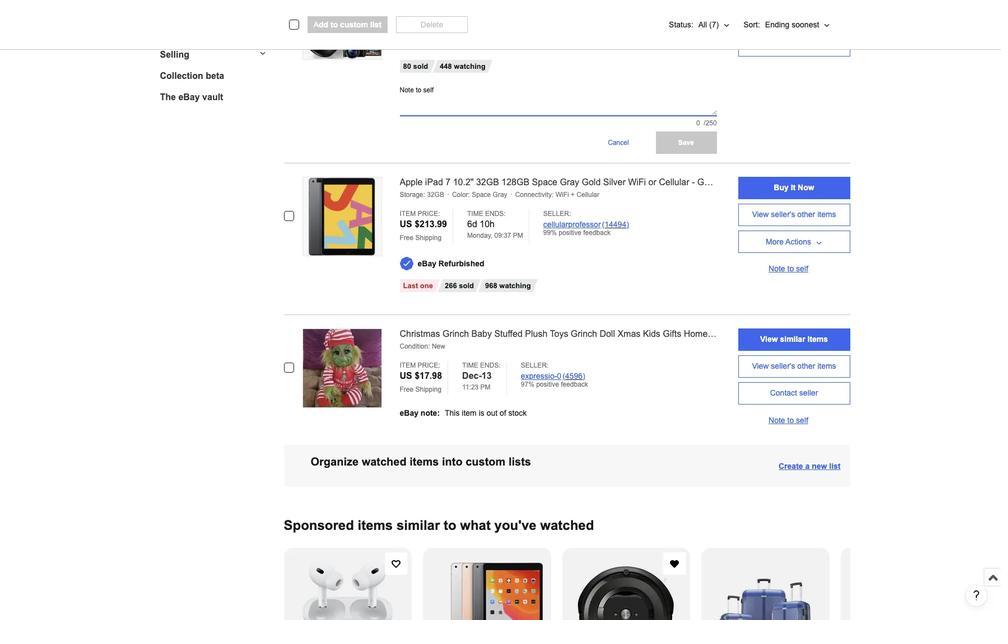 Task type: vqa. For each thing, say whether or not it's contained in the screenshot.
Free Shipping
no



Task type: locate. For each thing, give the bounding box(es) containing it.
1 horizontal spatial watching
[[499, 282, 531, 290]]

1 vertical spatial custom
[[466, 456, 506, 469]]

item
[[400, 13, 416, 21], [400, 210, 416, 218], [400, 362, 416, 370]]

us left '$17.98'
[[400, 371, 412, 381]]

watched right you've
[[540, 518, 594, 534]]

7
[[446, 178, 451, 187]]

item down storage
[[400, 210, 416, 218]]

seller:
[[543, 210, 571, 218], [521, 362, 549, 370]]

view seller's other items
[[752, 13, 836, 22], [752, 210, 836, 219], [752, 362, 836, 371]]

1 : from the left
[[423, 191, 425, 199]]

other
[[798, 13, 816, 22], [798, 210, 816, 219], [798, 362, 816, 371]]

1 vertical spatial gray
[[493, 191, 508, 199]]

2 view seller's other items from the top
[[752, 210, 836, 219]]

us inside item price: us $139.98
[[400, 23, 412, 32]]

us left $213.99
[[400, 220, 412, 229]]

1 vertical spatial note
[[769, 265, 785, 274]]

2 vertical spatial us
[[400, 371, 412, 381]]

0 left (4596) at the right bottom of page
[[557, 372, 562, 381]]

ebay right the
[[178, 92, 200, 102]]

stock
[[509, 409, 527, 418]]

sold right 266
[[459, 282, 474, 290]]

wifi left + on the top of the page
[[556, 191, 569, 199]]

1 vertical spatial sold
[[459, 282, 474, 290]]

gray up + on the top of the page
[[560, 178, 579, 187]]

0 vertical spatial note to self
[[400, 86, 434, 94]]

gray
[[560, 178, 579, 187], [493, 191, 508, 199]]

christmas grinch baby stuffed plush toys grinch doll xmas kids gifts home decor image
[[303, 330, 381, 408]]

price: up $139.98
[[418, 13, 440, 21]]

1 vertical spatial note to self button
[[738, 410, 850, 432]]

1 horizontal spatial grinch
[[571, 330, 597, 339]]

2 item from the top
[[400, 210, 416, 218]]

free down storage
[[400, 234, 414, 242]]

1 horizontal spatial 32gb
[[476, 178, 499, 187]]

note
[[400, 86, 414, 94], [769, 265, 785, 274], [769, 416, 785, 425]]

cellularprofessor
[[543, 220, 601, 229]]

pm right 09:37
[[513, 232, 523, 240]]

2 us from the top
[[400, 220, 412, 229]]

1 vertical spatial ends:
[[485, 210, 506, 218]]

price: for $139.98
[[418, 13, 440, 21]]

cellular left - at the top right of page
[[659, 178, 690, 187]]

2 vertical spatial view seller's other items
[[752, 362, 836, 371]]

space
[[532, 178, 558, 187], [472, 191, 491, 199]]

1 vertical spatial shipping
[[416, 386, 442, 394]]

self down contact seller button
[[796, 416, 809, 425]]

2 vertical spatial time
[[462, 362, 478, 370]]

organize
[[311, 456, 359, 469]]

0 horizontal spatial custom
[[340, 20, 368, 29]]

view inside button
[[760, 335, 778, 344]]

0 vertical spatial space
[[532, 178, 558, 187]]

ends: for 16h
[[485, 13, 506, 21]]

1 vertical spatial free
[[400, 386, 414, 394]]

now
[[798, 183, 815, 192]]

2 other from the top
[[798, 210, 816, 219]]

ends: for 13
[[480, 362, 501, 370]]

note to self down 80 sold at the left top
[[400, 86, 434, 94]]

1 item from the top
[[400, 13, 416, 21]]

3 seller's from the top
[[771, 362, 795, 371]]

1 vertical spatial us
[[400, 220, 412, 229]]

1 vertical spatial seller's
[[771, 210, 795, 219]]

3 : from the left
[[552, 191, 554, 199]]

shipping down $213.99
[[416, 234, 442, 242]]

similar inside button
[[780, 335, 806, 344]]

collection
[[160, 71, 203, 80]]

time for dec-
[[462, 362, 478, 370]]

seller: up cellularprofessor link
[[543, 210, 571, 218]]

0 horizontal spatial :
[[423, 191, 425, 199]]

cellular down gold
[[577, 191, 600, 199]]

space right color
[[472, 191, 491, 199]]

all
[[699, 20, 707, 29]]

time inside time ends: 5d 16h
[[467, 13, 483, 21]]

0 vertical spatial view seller's other items button
[[738, 7, 850, 29]]

2 price: from the top
[[418, 210, 440, 218]]

0 horizontal spatial 32gb
[[427, 191, 444, 199]]

0 horizontal spatial watched
[[362, 456, 407, 469]]

note to self button for christmas grinch baby stuffed plush toys grinch doll xmas kids gifts home decor
[[738, 410, 850, 432]]

1 vertical spatial other
[[798, 210, 816, 219]]

note to self down contact seller button
[[769, 416, 809, 425]]

0 vertical spatial feedback
[[583, 229, 611, 237]]

: down apple ipad 7 10.2" 32gb 128gb space gray gold silver wifi or cellular - good link
[[552, 191, 554, 199]]

0 vertical spatial watching
[[454, 62, 486, 71]]

watched right organize
[[362, 456, 407, 469]]

home
[[684, 330, 708, 339]]

grinch left 'doll'
[[571, 330, 597, 339]]

item down the condition: in the left of the page
[[400, 362, 416, 370]]

shipping inside item price: us $17.98 free shipping
[[416, 386, 442, 394]]

watching
[[454, 62, 486, 71], [499, 282, 531, 290]]

note down more
[[769, 265, 785, 274]]

wifi
[[628, 178, 646, 187], [556, 191, 569, 199]]

1 vertical spatial view seller's other items button
[[738, 204, 850, 227]]

0 vertical spatial note to self button
[[738, 258, 850, 280]]

gray down 128gb on the right of page
[[493, 191, 508, 199]]

positive inside seller: expressio-0 (4596) 97% positive feedback
[[536, 381, 559, 389]]

buy
[[774, 183, 789, 192]]

0 vertical spatial ebay
[[178, 92, 200, 102]]

to down more actions
[[788, 265, 794, 274]]

0 vertical spatial view seller's other items
[[752, 13, 836, 22]]

vault
[[202, 92, 223, 102]]

space up connectivity
[[532, 178, 558, 187]]

note down contact
[[769, 416, 785, 425]]

ends: up 13
[[480, 362, 501, 370]]

beta
[[206, 71, 224, 80]]

contact
[[770, 389, 797, 398]]

custom right the into
[[466, 456, 506, 469]]

time up dec-
[[462, 362, 478, 370]]

0 vertical spatial 32gb
[[476, 178, 499, 187]]

266 sold
[[445, 282, 474, 290]]

ebay left note:
[[400, 409, 419, 418]]

item
[[462, 409, 477, 418]]

0 vertical spatial ends:
[[485, 13, 506, 21]]

1 horizontal spatial watched
[[540, 518, 594, 534]]

to left what
[[444, 518, 456, 534]]

status:
[[669, 20, 694, 29]]

1 vertical spatial view seller's other items
[[752, 210, 836, 219]]

view
[[752, 13, 769, 22], [752, 210, 769, 219], [760, 335, 778, 344], [752, 362, 769, 371]]

time inside time ends: dec-13 11:23 pm
[[462, 362, 478, 370]]

1 horizontal spatial list
[[830, 462, 841, 471]]

ends: up the "10h"
[[485, 210, 506, 218]]

positive right 97%
[[536, 381, 559, 389]]

0 vertical spatial seller:
[[543, 210, 571, 218]]

more actions
[[766, 238, 811, 247]]

0 left /
[[697, 120, 700, 127]]

1 horizontal spatial sold
[[459, 282, 474, 290]]

: for storage
[[423, 191, 425, 199]]

sold right 80
[[413, 62, 428, 71]]

last one
[[403, 282, 433, 290]]

list inside button
[[830, 462, 841, 471]]

refurbished
[[439, 260, 484, 268]]

0 horizontal spatial wifi
[[556, 191, 569, 199]]

0 vertical spatial item
[[400, 13, 416, 21]]

pm
[[513, 232, 523, 240], [481, 384, 491, 392]]

collection beta
[[160, 71, 224, 80]]

other up seller
[[798, 362, 816, 371]]

0 vertical spatial gray
[[560, 178, 579, 187]]

0 vertical spatial positive
[[559, 229, 582, 237]]

ends: up the 16h
[[485, 13, 506, 21]]

all (7) button
[[694, 13, 735, 36]]

2 horizontal spatial :
[[552, 191, 554, 199]]

1 vertical spatial pm
[[481, 384, 491, 392]]

0 vertical spatial sold
[[413, 62, 428, 71]]

list inside button
[[370, 20, 382, 29]]

connectivity : wifi + cellular
[[515, 191, 600, 199]]

1 vertical spatial watched
[[540, 518, 594, 534]]

0 vertical spatial cellular
[[659, 178, 690, 187]]

2 shipping from the top
[[416, 386, 442, 394]]

1 vertical spatial self
[[796, 265, 809, 274]]

3 price: from the top
[[418, 362, 440, 370]]

you've
[[495, 518, 537, 534]]

3 other from the top
[[798, 362, 816, 371]]

positive right 99%
[[559, 229, 582, 237]]

status: all (7)
[[669, 20, 719, 29]]

1 horizontal spatial pm
[[513, 232, 523, 240]]

self down actions on the top
[[796, 265, 809, 274]]

grinch up new
[[443, 330, 469, 339]]

$213.99
[[415, 220, 447, 229]]

add to custom list button
[[307, 16, 388, 33]]

+
[[571, 191, 575, 199]]

0 horizontal spatial sold
[[413, 62, 428, 71]]

new
[[432, 343, 445, 351]]

1 grinch from the left
[[443, 330, 469, 339]]

price: inside item price: us $139.98
[[418, 13, 440, 21]]

seller: for $17.98
[[521, 362, 549, 370]]

seller: inside seller: expressio-0 (4596) 97% positive feedback
[[521, 362, 549, 370]]

watching right 448 on the top left of the page
[[454, 62, 486, 71]]

1 vertical spatial seller:
[[521, 362, 549, 370]]

one
[[420, 282, 433, 290]]

apple
[[400, 178, 423, 187]]

view up more
[[752, 210, 769, 219]]

free inside item price: us $17.98 free shipping
[[400, 386, 414, 394]]

0 horizontal spatial similar
[[397, 518, 440, 534]]

1 price: from the top
[[418, 13, 440, 21]]

time ends: 6d 10h monday, 09:37 pm
[[467, 210, 523, 240]]

: down 10.2"
[[468, 191, 470, 199]]

: down ipad
[[423, 191, 425, 199]]

2 vertical spatial price:
[[418, 362, 440, 370]]

item inside item price: us $139.98
[[400, 13, 416, 21]]

item inside item price: us $17.98 free shipping
[[400, 362, 416, 370]]

2 vertical spatial self
[[796, 416, 809, 425]]

note down 80
[[400, 86, 414, 94]]

us inside item price: us $17.98 free shipping
[[400, 371, 412, 381]]

ends: inside time ends: dec-13 11:23 pm
[[480, 362, 501, 370]]

1 vertical spatial cellular
[[577, 191, 600, 199]]

time inside time ends: 6d 10h monday, 09:37 pm
[[467, 210, 483, 218]]

free inside item price: us $213.99 free shipping
[[400, 234, 414, 242]]

view similar items
[[760, 335, 828, 344]]

250
[[706, 120, 717, 127]]

3 item from the top
[[400, 362, 416, 370]]

item for $139.98
[[400, 13, 416, 21]]

$139.98
[[415, 23, 447, 32]]

shipping inside item price: us $213.99 free shipping
[[416, 234, 442, 242]]

pm down 13
[[481, 384, 491, 392]]

2 vertical spatial seller's
[[771, 362, 795, 371]]

item up $139.98
[[400, 13, 416, 21]]

cellular
[[659, 178, 690, 187], [577, 191, 600, 199]]

price: up $213.99
[[418, 210, 440, 218]]

0 vertical spatial wifi
[[628, 178, 646, 187]]

1 vertical spatial item
[[400, 210, 416, 218]]

2 : from the left
[[468, 191, 470, 199]]

0 vertical spatial 0
[[697, 120, 700, 127]]

apple ipad 7 10.2" 32gb 128gb space gray gold silver wifi or cellular - good link
[[400, 177, 719, 189]]

(4596) link
[[563, 372, 585, 381]]

0 vertical spatial seller's
[[771, 13, 795, 22]]

1 horizontal spatial gray
[[560, 178, 579, 187]]

968
[[485, 282, 497, 290]]

self
[[423, 86, 434, 94], [796, 265, 809, 274], [796, 416, 809, 425]]

to down contact seller button
[[788, 416, 794, 425]]

seller's up contact
[[771, 362, 795, 371]]

1 other from the top
[[798, 13, 816, 22]]

1 vertical spatial watching
[[499, 282, 531, 290]]

into
[[442, 456, 463, 469]]

ebay for ebay refurbished
[[418, 260, 437, 268]]

0 inside seller: expressio-0 (4596) 97% positive feedback
[[557, 372, 562, 381]]

09:37
[[495, 232, 511, 240]]

3 us from the top
[[400, 371, 412, 381]]

1 horizontal spatial cellular
[[659, 178, 690, 187]]

to inside add to custom list button
[[331, 20, 338, 29]]

us left $139.98
[[400, 23, 412, 32]]

0 horizontal spatial pm
[[481, 384, 491, 392]]

stuffed
[[495, 330, 523, 339]]

price: inside item price: us $213.99 free shipping
[[418, 210, 440, 218]]

3 view seller's other items from the top
[[752, 362, 836, 371]]

2 vertical spatial item
[[400, 362, 416, 370]]

32gb down ipad
[[427, 191, 444, 199]]

0 horizontal spatial list
[[370, 20, 382, 29]]

0 horizontal spatial watching
[[454, 62, 486, 71]]

2 note to self button from the top
[[738, 410, 850, 432]]

0 horizontal spatial grinch
[[443, 330, 469, 339]]

free down the condition: in the left of the page
[[400, 386, 414, 394]]

item inside item price: us $213.99 free shipping
[[400, 210, 416, 218]]

2 free from the top
[[400, 386, 414, 394]]

:
[[423, 191, 425, 199], [468, 191, 470, 199], [552, 191, 554, 199]]

ebay
[[178, 92, 200, 102], [418, 260, 437, 268], [400, 409, 419, 418]]

ebay for ebay note: this item is out of stock
[[400, 409, 419, 418]]

pm inside time ends: 6d 10h monday, 09:37 pm
[[513, 232, 523, 240]]

list for add to custom list
[[370, 20, 382, 29]]

self for christmas grinch baby stuffed plush toys grinch doll xmas kids gifts home decor
[[796, 416, 809, 425]]

0 vertical spatial other
[[798, 13, 816, 22]]

similar
[[780, 335, 806, 344], [397, 518, 440, 534]]

watching right 968
[[499, 282, 531, 290]]

list right 'new' at the right
[[830, 462, 841, 471]]

price: inside item price: us $17.98 free shipping
[[418, 362, 440, 370]]

ends: inside time ends: 6d 10h monday, 09:37 pm
[[485, 210, 506, 218]]

2 vertical spatial ebay
[[400, 409, 419, 418]]

1 free from the top
[[400, 234, 414, 242]]

note to self for christmas grinch baby stuffed plush toys grinch doll xmas kids gifts home decor
[[769, 416, 809, 425]]

2 view seller's other items button from the top
[[738, 204, 850, 227]]

10.2"
[[453, 178, 474, 187]]

1 vertical spatial space
[[472, 191, 491, 199]]

actions
[[786, 238, 811, 247]]

1 vertical spatial time
[[467, 210, 483, 218]]

time up 5d
[[467, 13, 483, 21]]

note to self button down contact seller button
[[738, 410, 850, 432]]

80 sold
[[403, 62, 428, 71]]

sort: ending soonest
[[744, 20, 819, 29]]

ipad
[[425, 178, 443, 187]]

1 vertical spatial price:
[[418, 210, 440, 218]]

new
[[812, 462, 827, 471]]

us inside item price: us $213.99 free shipping
[[400, 220, 412, 229]]

1 horizontal spatial similar
[[780, 335, 806, 344]]

0 vertical spatial list
[[370, 20, 382, 29]]

note to self for apple ipad 7 10.2" 32gb 128gb space gray gold silver wifi or cellular - good
[[769, 265, 809, 274]]

sponsored items similar to what you've watched
[[284, 518, 594, 534]]

other down now
[[798, 210, 816, 219]]

gifts
[[663, 330, 682, 339]]

1 horizontal spatial space
[[532, 178, 558, 187]]

2 vertical spatial ends:
[[480, 362, 501, 370]]

price: up '$17.98'
[[418, 362, 440, 370]]

ends: for 10h
[[485, 210, 506, 218]]

1 vertical spatial list
[[830, 462, 841, 471]]

2 vertical spatial note to self
[[769, 416, 809, 425]]

shipping down '$17.98'
[[416, 386, 442, 394]]

toys
[[550, 330, 568, 339]]

0 horizontal spatial cellular
[[577, 191, 600, 199]]

the ebay vault
[[160, 92, 223, 102]]

32gb up color : space gray
[[476, 178, 499, 187]]

to down 80 sold at the left top
[[416, 86, 422, 94]]

128gb
[[502, 178, 530, 187]]

list left item price: us $139.98
[[370, 20, 382, 29]]

1 view seller's other items from the top
[[752, 13, 836, 22]]

2 vertical spatial view seller's other items button
[[738, 356, 850, 378]]

1 us from the top
[[400, 23, 412, 32]]

1 vertical spatial positive
[[536, 381, 559, 389]]

seller: up expressio-
[[521, 362, 549, 370]]

time up 6d
[[467, 210, 483, 218]]

1 horizontal spatial custom
[[466, 456, 506, 469]]

shipping
[[416, 234, 442, 242], [416, 386, 442, 394]]

0 vertical spatial free
[[400, 234, 414, 242]]

2 vertical spatial other
[[798, 362, 816, 371]]

3 view seller's other items button from the top
[[738, 356, 850, 378]]

1 seller's from the top
[[771, 13, 795, 22]]

2 seller's from the top
[[771, 210, 795, 219]]

to
[[331, 20, 338, 29], [416, 86, 422, 94], [788, 265, 794, 274], [788, 416, 794, 425], [444, 518, 456, 534]]

0 vertical spatial watched
[[362, 456, 407, 469]]

to right add
[[331, 20, 338, 29]]

$17.98
[[415, 371, 442, 381]]

us for $17.98
[[400, 371, 412, 381]]

0 horizontal spatial space
[[472, 191, 491, 199]]

0 horizontal spatial 0
[[557, 372, 562, 381]]

items
[[818, 13, 836, 22], [818, 210, 836, 219], [808, 335, 828, 344], [818, 362, 836, 371], [410, 456, 439, 469], [358, 518, 393, 534]]

note for apple ipad 7 10.2" 32gb 128gb space gray gold silver wifi or cellular - good
[[769, 265, 785, 274]]

1 note to self button from the top
[[738, 258, 850, 280]]

ends: inside time ends: 5d 16h
[[485, 13, 506, 21]]

add to custom list
[[314, 20, 382, 29]]

wifi left or
[[628, 178, 646, 187]]

note to self button down more actions "popup button"
[[738, 258, 850, 280]]

note to self down more actions
[[769, 265, 809, 274]]

custom inside region
[[466, 456, 506, 469]]

self for apple ipad 7 10.2" 32gb 128gb space gray gold silver wifi or cellular - good
[[796, 265, 809, 274]]

0 vertical spatial similar
[[780, 335, 806, 344]]

0 vertical spatial us
[[400, 23, 412, 32]]

seller's right sort:
[[771, 13, 795, 22]]

time for 5d
[[467, 13, 483, 21]]

custom right add
[[340, 20, 368, 29]]

0 vertical spatial pm
[[513, 232, 523, 240]]

note:
[[421, 409, 440, 418]]

448 watching
[[440, 62, 486, 71]]

view right decor
[[760, 335, 778, 344]]

seller's down the buy at top
[[771, 210, 795, 219]]

ebay up one
[[418, 260, 437, 268]]

1 vertical spatial ebay
[[418, 260, 437, 268]]

2 vertical spatial note
[[769, 416, 785, 425]]

0 vertical spatial time
[[467, 13, 483, 21]]

1 shipping from the top
[[416, 234, 442, 242]]

self down 80 sold at the left top
[[423, 86, 434, 94]]

apple ipad 7 10.2" 32gb 128gb space gray gold silver wifi or cellular - good
[[400, 178, 719, 187]]

to for note to self button associated with christmas grinch baby stuffed plush toys grinch doll xmas kids gifts home decor
[[788, 416, 794, 425]]

christmas grinch baby stuffed plush toys grinch doll xmas kids gifts home decor link
[[400, 329, 734, 341]]

seller: inside seller: cellularprofessor (14494) 99% positive feedback
[[543, 210, 571, 218]]

1 vertical spatial 0
[[557, 372, 562, 381]]

price: for $17.98
[[418, 362, 440, 370]]

other right ending
[[798, 13, 816, 22]]

448
[[440, 62, 452, 71]]



Task type: describe. For each thing, give the bounding box(es) containing it.
view seller's other items for apple ipad 7 10.2" 32gb 128gb space gray gold silver wifi or cellular - good
[[752, 210, 836, 219]]

seller's for christmas grinch baby stuffed plush toys grinch doll xmas kids gifts home decor
[[771, 362, 795, 371]]

(14494) link
[[602, 220, 629, 229]]

: for color
[[468, 191, 470, 199]]

sold for 80 sold
[[413, 62, 428, 71]]

condition:
[[400, 343, 430, 351]]

positive inside seller: cellularprofessor (14494) 99% positive feedback
[[559, 229, 582, 237]]

selling button
[[151, 50, 266, 60]]

kids
[[643, 330, 661, 339]]

plush
[[525, 330, 548, 339]]

view seller's other items button for christmas grinch baby stuffed plush toys grinch doll xmas kids gifts home decor
[[738, 356, 850, 378]]

more actions button
[[738, 231, 850, 253]]

view seller's other items button for apple ipad 7 10.2" 32gb 128gb space gray gold silver wifi or cellular - good
[[738, 204, 850, 227]]

1 horizontal spatial wifi
[[628, 178, 646, 187]]

connectivity
[[515, 191, 552, 199]]

10h
[[480, 220, 495, 229]]

or
[[649, 178, 657, 187]]

save button
[[656, 132, 717, 154]]

Note to self text field
[[400, 94, 717, 117]]

(7)
[[710, 20, 719, 29]]

5d
[[467, 23, 477, 32]]

pm inside time ends: dec-13 11:23 pm
[[481, 384, 491, 392]]

11:23
[[462, 384, 479, 392]]

ebay refurbished
[[418, 260, 484, 268]]

item price: us $17.98 free shipping
[[400, 362, 442, 394]]

more
[[766, 238, 784, 247]]

seller: for $213.99
[[543, 210, 571, 218]]

other for christmas grinch baby stuffed plush toys grinch doll xmas kids gifts home decor
[[798, 362, 816, 371]]

seller's for apple ipad 7 10.2" 32gb 128gb space gray gold silver wifi or cellular - good
[[771, 210, 795, 219]]

baby
[[472, 330, 492, 339]]

ending
[[765, 20, 790, 29]]

watching for 448 watching
[[454, 62, 486, 71]]

2 grinch from the left
[[571, 330, 597, 339]]

last
[[403, 282, 418, 290]]

free for us $213.99
[[400, 234, 414, 242]]

time ends: dec-13 11:23 pm
[[462, 362, 501, 392]]

xmas
[[618, 330, 641, 339]]

seller: expressio-0 (4596) 97% positive feedback
[[521, 362, 588, 389]]

to for apple ipad 7 10.2" 32gb 128gb space gray gold silver wifi or cellular - good note to self button
[[788, 265, 794, 274]]

a
[[806, 462, 810, 471]]

sort:
[[744, 20, 760, 29]]

help, opens dialogs image
[[971, 591, 982, 602]]

feedback inside seller: expressio-0 (4596) 97% positive feedback
[[561, 381, 588, 389]]

cancel button
[[586, 132, 652, 154]]

create a new list
[[779, 462, 841, 471]]

1 view seller's other items button from the top
[[738, 7, 850, 29]]

1 horizontal spatial 0
[[697, 120, 700, 127]]

6d
[[467, 220, 477, 229]]

0 vertical spatial note
[[400, 86, 414, 94]]

storage
[[400, 191, 423, 199]]

monday,
[[467, 232, 493, 240]]

1 vertical spatial similar
[[397, 518, 440, 534]]

item price: us $213.99 free shipping
[[400, 210, 447, 242]]

watching for 968 watching
[[499, 282, 531, 290]]

view down the view similar items button
[[752, 362, 769, 371]]

list for create a new list
[[830, 462, 841, 471]]

4k digital cameras 48mp 60fps video camera wifi & app control for photography image
[[303, 0, 381, 59]]

(4596)
[[563, 372, 585, 381]]

other for apple ipad 7 10.2" 32gb 128gb space gray gold silver wifi or cellular - good
[[798, 210, 816, 219]]

out
[[487, 409, 498, 418]]

christmas
[[400, 330, 440, 339]]

item price: us $139.98
[[400, 13, 447, 32]]

free for us $17.98
[[400, 386, 414, 394]]

selling
[[160, 50, 189, 59]]

view left 'soonest'
[[752, 13, 769, 22]]

buy it now button
[[738, 177, 850, 200]]

968 watching
[[485, 282, 531, 290]]

note for christmas grinch baby stuffed plush toys grinch doll xmas kids gifts home decor
[[769, 416, 785, 425]]

price: for $213.99
[[418, 210, 440, 218]]

expressio-
[[521, 372, 557, 381]]

item for $213.99
[[400, 210, 416, 218]]

items inside button
[[808, 335, 828, 344]]

note to self button for apple ipad 7 10.2" 32gb 128gb space gray gold silver wifi or cellular - good
[[738, 258, 850, 280]]

contact seller
[[770, 389, 818, 398]]

to for add to custom list button
[[331, 20, 338, 29]]

time ends: 5d 16h
[[467, 13, 506, 32]]

feedback inside seller: cellularprofessor (14494) 99% positive feedback
[[583, 229, 611, 237]]

/
[[704, 120, 706, 127]]

the ebay vault link
[[160, 92, 266, 102]]

cellularprofessor link
[[543, 220, 601, 229]]

organize watched items into custom lists
[[311, 456, 531, 469]]

create a new list button
[[778, 456, 841, 478]]

0 vertical spatial self
[[423, 86, 434, 94]]

what
[[460, 518, 491, 534]]

time for 6d
[[467, 210, 483, 218]]

: for connectivity
[[552, 191, 554, 199]]

shipping for $17.98
[[416, 386, 442, 394]]

color : space gray
[[452, 191, 508, 199]]

color
[[452, 191, 468, 199]]

shipping for $213.99
[[416, 234, 442, 242]]

add
[[314, 20, 328, 29]]

apple ipad 7 10.2" 32gb 128gb space gray gold silver wifi or cellular - good image
[[309, 178, 376, 256]]

delete
[[421, 20, 443, 29]]

cancel
[[608, 139, 629, 147]]

97%
[[521, 381, 535, 389]]

us for $213.99
[[400, 220, 412, 229]]

soonest
[[792, 20, 819, 29]]

decor
[[710, 330, 734, 339]]

custom inside button
[[340, 20, 368, 29]]

organize watched items into custom lists region
[[284, 446, 850, 487]]

us for $139.98
[[400, 23, 412, 32]]

gold
[[582, 178, 601, 187]]

view seller's other items for christmas grinch baby stuffed plush toys grinch doll xmas kids gifts home decor
[[752, 362, 836, 371]]

good
[[698, 178, 719, 187]]

view similar items button
[[738, 329, 850, 351]]

items inside region
[[410, 456, 439, 469]]

1 vertical spatial 32gb
[[427, 191, 444, 199]]

0 horizontal spatial gray
[[493, 191, 508, 199]]

13
[[482, 371, 492, 381]]

item for $17.98
[[400, 362, 416, 370]]

save
[[678, 139, 694, 147]]

create
[[779, 462, 803, 471]]

16h
[[480, 23, 495, 32]]

seller
[[800, 389, 818, 398]]

the
[[160, 92, 176, 102]]

expressio-0 link
[[521, 372, 562, 381]]

collection beta link
[[160, 71, 266, 81]]

storage : 32gb
[[400, 191, 444, 199]]

gray inside apple ipad 7 10.2" 32gb 128gb space gray gold silver wifi or cellular - good link
[[560, 178, 579, 187]]

sold for 266 sold
[[459, 282, 474, 290]]

delete button
[[396, 16, 468, 33]]

1 vertical spatial wifi
[[556, 191, 569, 199]]

watched inside region
[[362, 456, 407, 469]]

is
[[479, 409, 485, 418]]

266
[[445, 282, 457, 290]]



